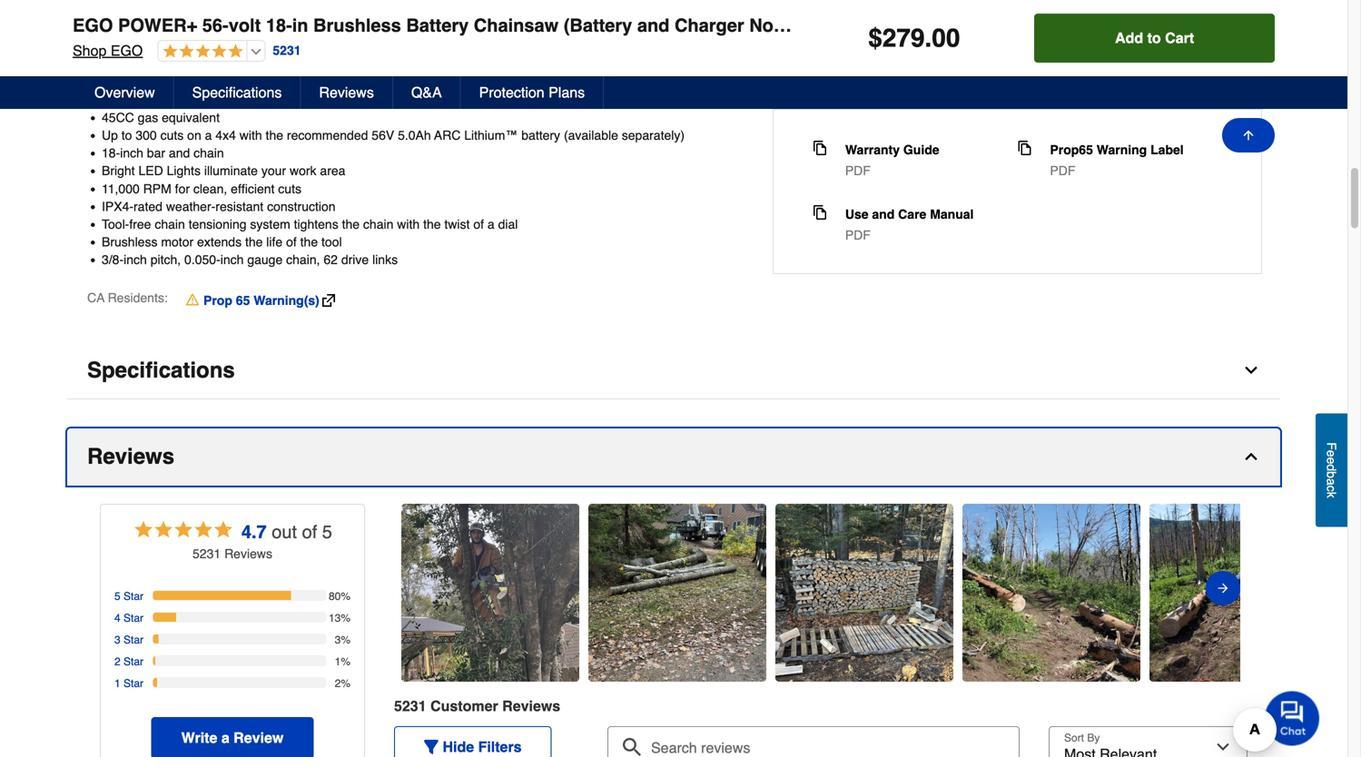 Task type: vqa. For each thing, say whether or not it's contained in the screenshot.
"Compare" to the left
no



Task type: describe. For each thing, give the bounding box(es) containing it.
write a review button
[[151, 718, 314, 758]]

manual
[[930, 207, 974, 222]]

2 star
[[114, 656, 144, 669]]

$
[[869, 24, 883, 53]]

extends
[[197, 235, 242, 249]]

prop65 warning label link
[[1050, 141, 1184, 159]]

of inside 4.7 out of 5 5231 review s
[[302, 522, 317, 543]]

hide
[[443, 739, 474, 756]]

5 uploaded image image from the left
[[1150, 584, 1328, 602]]

in
[[292, 15, 308, 36]]

$ 279 . 00
[[869, 24, 961, 53]]

chainsaw
[[474, 15, 559, 36]]

up
[[102, 128, 118, 143]]

efficient
[[231, 181, 275, 196]]

review for 5231 customer review s
[[502, 698, 553, 715]]

link icon image
[[322, 295, 335, 307]]

tool
[[322, 235, 342, 249]]

1 horizontal spatial and
[[638, 15, 670, 36]]

1 e from the top
[[1325, 450, 1339, 457]]

document image for prop65
[[1018, 141, 1032, 155]]

charger
[[675, 15, 745, 36]]

twist
[[445, 217, 470, 232]]

warning(s)
[[254, 294, 320, 308]]

prop65
[[1050, 142, 1094, 157]]

chain,
[[286, 253, 320, 267]]

life
[[266, 235, 283, 249]]

warning
[[1097, 142, 1147, 157]]

0 vertical spatial of
[[474, 217, 484, 232]]

f e e d b a c k button
[[1316, 414, 1348, 527]]

1 horizontal spatial brushless
[[313, 15, 401, 36]]

0 horizontal spatial 5
[[114, 591, 121, 603]]

the up tool
[[342, 217, 360, 232]]

warranty
[[846, 142, 900, 157]]

0 vertical spatial reviews button
[[301, 76, 393, 109]]

shop
[[73, 42, 107, 59]]

tool-
[[102, 217, 129, 232]]

hide filters button
[[394, 727, 552, 758]]

illuminate
[[204, 164, 258, 178]]

ca residents:
[[87, 291, 168, 305]]

for
[[175, 181, 190, 196]]

1 uploaded image image from the left
[[401, 584, 580, 602]]

and inside use and care manual pdf
[[872, 207, 895, 222]]

q&a button
[[393, 76, 461, 109]]

56-
[[202, 15, 229, 36]]

protection plans
[[479, 84, 585, 101]]

review for write a review
[[234, 730, 284, 747]]

2
[[114, 656, 121, 669]]

q&a
[[411, 84, 442, 101]]

2 uploaded image image from the left
[[589, 584, 767, 602]]

filters
[[478, 739, 522, 756]]

3%
[[335, 634, 351, 647]]

your
[[261, 164, 286, 178]]

inch down extends on the left top
[[220, 253, 244, 267]]

the up your
[[266, 128, 283, 143]]

45cc gas equivalent up to 300 cuts on a 4x4 with the recommended 56v 5.0ah arc lithium™ battery (available separately) 18-inch bar and chain bright led lights illuminate your work area 11,000 rpm for clean, efficient cuts ipx4-rated weather-resistant construction tool-free chain tensioning system tightens the chain with the twist of a dial brushless motor extends the life of the tool 3/8-inch pitch, 0.050-inch gauge chain, 62 drive links
[[102, 110, 685, 267]]

4
[[114, 612, 121, 625]]

arrow right image
[[1216, 578, 1231, 600]]

0 vertical spatial 4.7 stars image
[[158, 44, 243, 60]]

1 vertical spatial specifications button
[[67, 343, 1281, 400]]

3 uploaded image image from the left
[[776, 584, 954, 602]]

use
[[846, 207, 869, 222]]

add to cart button
[[1035, 14, 1275, 63]]

1 star
[[114, 678, 144, 691]]

a inside button
[[221, 730, 230, 747]]

Search reviews text field
[[615, 727, 1013, 758]]

62
[[324, 253, 338, 267]]

weather-
[[166, 199, 216, 214]]

11,000
[[102, 181, 140, 196]]

prop 65 warning(s)
[[203, 294, 320, 308]]

warning image
[[186, 293, 199, 307]]

battery
[[522, 128, 561, 143]]

(available
[[564, 128, 618, 143]]

5.0ah
[[398, 128, 431, 143]]

4 uploaded image image from the left
[[963, 584, 1141, 602]]

filter image
[[424, 741, 439, 755]]

5 inside 4.7 out of 5 5231 review s
[[322, 522, 332, 543]]

rated
[[134, 199, 163, 214]]

.
[[925, 24, 932, 53]]

area
[[320, 164, 346, 178]]

volt
[[229, 15, 261, 36]]

protection
[[479, 84, 545, 101]]

warranty guide link
[[846, 141, 940, 159]]

overview
[[94, 84, 155, 101]]

lights
[[167, 164, 201, 178]]

add
[[1115, 30, 1144, 46]]

(battery
[[564, 15, 632, 36]]

0.050-
[[184, 253, 221, 267]]

overview button
[[76, 76, 174, 109]]

included)
[[785, 15, 866, 36]]

pdf inside use and care manual pdf
[[846, 228, 871, 242]]

d
[[1325, 464, 1339, 471]]

bright
[[102, 164, 135, 178]]

4.7 out of 5 5231 review s
[[193, 522, 332, 562]]

arrow up image
[[1242, 128, 1256, 143]]

battery
[[406, 15, 469, 36]]

reviews for the bottom reviews button
[[87, 444, 174, 469]]

a right on
[[205, 128, 212, 143]]

equivalent
[[162, 110, 220, 125]]

1 horizontal spatial s
[[553, 698, 561, 715]]

80%
[[329, 591, 351, 603]]

resistant
[[216, 199, 264, 214]]

system
[[250, 217, 290, 232]]

protection plans button
[[461, 76, 604, 109]]

and inside '45cc gas equivalent up to 300 cuts on a 4x4 with the recommended 56v 5.0ah arc lithium™ battery (available separately) 18-inch bar and chain bright led lights illuminate your work area 11,000 rpm for clean, efficient cuts ipx4-rated weather-resistant construction tool-free chain tensioning system tightens the chain with the twist of a dial brushless motor extends the life of the tool 3/8-inch pitch, 0.050-inch gauge chain, 62 drive links'
[[169, 146, 190, 160]]

ipx4-
[[102, 199, 134, 214]]

0 vertical spatial specifications
[[192, 84, 282, 101]]

bar
[[147, 146, 165, 160]]

1
[[114, 678, 121, 691]]

led
[[138, 164, 163, 178]]

reviews for topmost reviews button
[[319, 84, 374, 101]]

1 vertical spatial cuts
[[278, 181, 302, 196]]

4 star
[[114, 612, 144, 625]]

4x4
[[216, 128, 236, 143]]

1 vertical spatial of
[[286, 235, 297, 249]]

0 horizontal spatial cuts
[[160, 128, 184, 143]]

1%
[[335, 656, 351, 669]]

pdf inside warranty guide pdf
[[846, 163, 871, 178]]

star for 1 star
[[124, 678, 144, 691]]

gas
[[138, 110, 158, 125]]

lithium™
[[464, 128, 518, 143]]

not
[[750, 15, 780, 36]]

chat invite button image
[[1265, 691, 1321, 746]]

the up chain,
[[300, 235, 318, 249]]

residents:
[[108, 291, 168, 305]]

1 vertical spatial ego
[[111, 42, 143, 59]]



Task type: locate. For each thing, give the bounding box(es) containing it.
shop ego
[[73, 42, 143, 59]]

1 horizontal spatial with
[[397, 217, 420, 232]]

review
[[224, 547, 266, 562], [502, 698, 553, 715], [234, 730, 284, 747]]

0 vertical spatial to
[[1148, 30, 1162, 46]]

2 vertical spatial 5231
[[394, 698, 427, 715]]

5231 inside 4.7 out of 5 5231 review s
[[193, 547, 221, 562]]

the left life
[[245, 235, 263, 249]]

uploaded image image
[[401, 584, 580, 602], [589, 584, 767, 602], [776, 584, 954, 602], [963, 584, 1141, 602], [1150, 584, 1328, 602]]

to inside add to cart button
[[1148, 30, 1162, 46]]

0 vertical spatial specifications button
[[174, 76, 301, 109]]

and up lights
[[169, 146, 190, 160]]

specifications down 'residents:'
[[87, 358, 235, 383]]

0 vertical spatial review
[[224, 547, 266, 562]]

plans
[[549, 84, 585, 101]]

with right 4x4
[[240, 128, 262, 143]]

2%
[[335, 678, 351, 691]]

2 e from the top
[[1325, 457, 1339, 464]]

and
[[638, 15, 670, 36], [169, 146, 190, 160], [872, 207, 895, 222]]

review inside button
[[234, 730, 284, 747]]

s inside 4.7 out of 5 5231 review s
[[266, 547, 272, 562]]

k
[[1325, 492, 1339, 498]]

prop 65 warning(s) link
[[186, 292, 335, 310]]

0 horizontal spatial and
[[169, 146, 190, 160]]

1 vertical spatial reviews
[[87, 444, 174, 469]]

18- right "volt"
[[266, 15, 292, 36]]

0 horizontal spatial to
[[122, 128, 132, 143]]

0 vertical spatial cuts
[[160, 128, 184, 143]]

use and care manual pdf
[[846, 207, 974, 242]]

pdf down warranty
[[846, 163, 871, 178]]

1 vertical spatial to
[[122, 128, 132, 143]]

1 horizontal spatial chain
[[194, 146, 224, 160]]

review up filters
[[502, 698, 553, 715]]

2 horizontal spatial of
[[474, 217, 484, 232]]

0 horizontal spatial 5231
[[193, 547, 221, 562]]

0 vertical spatial s
[[266, 547, 272, 562]]

2 horizontal spatial and
[[872, 207, 895, 222]]

document image left prop65
[[1018, 141, 1032, 155]]

5231 for 5231 customer review s
[[394, 698, 427, 715]]

18- inside '45cc gas equivalent up to 300 cuts on a 4x4 with the recommended 56v 5.0ah arc lithium™ battery (available separately) 18-inch bar and chain bright led lights illuminate your work area 11,000 rpm for clean, efficient cuts ipx4-rated weather-resistant construction tool-free chain tensioning system tightens the chain with the twist of a dial brushless motor extends the life of the tool 3/8-inch pitch, 0.050-inch gauge chain, 62 drive links'
[[102, 146, 120, 160]]

star right 1
[[124, 678, 144, 691]]

construction
[[267, 199, 336, 214]]

s
[[266, 547, 272, 562], [553, 698, 561, 715]]

document image left use
[[813, 205, 827, 220]]

out
[[272, 522, 297, 543]]

f e e d b a c k
[[1325, 442, 1339, 498]]

5 up "4"
[[114, 591, 121, 603]]

4.7 stars image
[[158, 44, 243, 60], [133, 519, 234, 545]]

inch
[[120, 146, 143, 160], [124, 253, 147, 267], [220, 253, 244, 267]]

work
[[290, 164, 317, 178]]

1 vertical spatial 5
[[114, 591, 121, 603]]

e
[[1325, 450, 1339, 457], [1325, 457, 1339, 464]]

and right use
[[872, 207, 895, 222]]

5231
[[273, 43, 301, 58], [193, 547, 221, 562], [394, 698, 427, 715]]

3 star
[[114, 634, 144, 647]]

5 right the out
[[322, 522, 332, 543]]

1 vertical spatial brushless
[[102, 235, 158, 249]]

on
[[187, 128, 201, 143]]

the
[[266, 128, 283, 143], [342, 217, 360, 232], [423, 217, 441, 232], [245, 235, 263, 249], [300, 235, 318, 249]]

star for 3 star
[[124, 634, 144, 647]]

0 horizontal spatial reviews
[[87, 444, 174, 469]]

45cc
[[102, 110, 134, 125]]

review right write
[[234, 730, 284, 747]]

1 horizontal spatial cuts
[[278, 181, 302, 196]]

ego up "shop"
[[73, 15, 113, 36]]

write
[[181, 730, 217, 747]]

dial
[[498, 217, 518, 232]]

0 horizontal spatial chain
[[155, 217, 185, 232]]

document image for use
[[813, 205, 827, 220]]

specifications up 4x4
[[192, 84, 282, 101]]

4.7 stars image down 56-
[[158, 44, 243, 60]]

ego power+ 56-volt 18-in brushless battery chainsaw (battery and charger not included)
[[73, 15, 866, 36]]

star for 2 star
[[124, 656, 144, 669]]

chevron up image
[[1243, 448, 1261, 466]]

1 horizontal spatial of
[[302, 522, 317, 543]]

to right the up
[[122, 128, 132, 143]]

0 vertical spatial 5231
[[273, 43, 301, 58]]

279
[[883, 24, 925, 53]]

5 star from the top
[[124, 678, 144, 691]]

1 vertical spatial with
[[397, 217, 420, 232]]

1 vertical spatial review
[[502, 698, 553, 715]]

brushless down free
[[102, 235, 158, 249]]

review inside 4.7 out of 5 5231 review s
[[224, 547, 266, 562]]

0 horizontal spatial 18-
[[102, 146, 120, 160]]

4 star from the top
[[124, 656, 144, 669]]

5
[[322, 522, 332, 543], [114, 591, 121, 603]]

chain up links
[[363, 217, 394, 232]]

a right write
[[221, 730, 230, 747]]

2 vertical spatial and
[[872, 207, 895, 222]]

0 horizontal spatial s
[[266, 547, 272, 562]]

of
[[474, 217, 484, 232], [286, 235, 297, 249], [302, 522, 317, 543]]

1 horizontal spatial reviews
[[319, 84, 374, 101]]

1 horizontal spatial 5231
[[273, 43, 301, 58]]

2 horizontal spatial chain
[[363, 217, 394, 232]]

review down 4.7
[[224, 547, 266, 562]]

0 vertical spatial 5
[[322, 522, 332, 543]]

inch left pitch,
[[124, 253, 147, 267]]

brushless
[[313, 15, 401, 36], [102, 235, 158, 249]]

2 star from the top
[[124, 612, 144, 625]]

brushless inside '45cc gas equivalent up to 300 cuts on a 4x4 with the recommended 56v 5.0ah arc lithium™ battery (available separately) 18-inch bar and chain bright led lights illuminate your work area 11,000 rpm for clean, efficient cuts ipx4-rated weather-resistant construction tool-free chain tensioning system tightens the chain with the twist of a dial brushless motor extends the life of the tool 3/8-inch pitch, 0.050-inch gauge chain, 62 drive links'
[[102, 235, 158, 249]]

a inside button
[[1325, 478, 1339, 486]]

of right the out
[[302, 522, 317, 543]]

a left dial
[[488, 217, 495, 232]]

4.7
[[241, 522, 267, 543]]

pitch,
[[151, 253, 181, 267]]

ego
[[73, 15, 113, 36], [111, 42, 143, 59]]

cuts up construction
[[278, 181, 302, 196]]

guide
[[904, 142, 940, 157]]

reviews
[[319, 84, 374, 101], [87, 444, 174, 469]]

separately)
[[622, 128, 685, 143]]

drive
[[341, 253, 369, 267]]

document image left warranty
[[813, 141, 827, 155]]

18-
[[266, 15, 292, 36], [102, 146, 120, 160]]

e up d
[[1325, 450, 1339, 457]]

chain down on
[[194, 146, 224, 160]]

0 vertical spatial ego
[[73, 15, 113, 36]]

tightens
[[294, 217, 339, 232]]

use and care manual link
[[846, 205, 974, 223]]

brushless right the 'in'
[[313, 15, 401, 36]]

2 vertical spatial review
[[234, 730, 284, 747]]

0 horizontal spatial of
[[286, 235, 297, 249]]

pdf down use
[[846, 228, 871, 242]]

f
[[1325, 442, 1339, 450]]

pdf
[[846, 163, 871, 178], [1050, 163, 1076, 178], [846, 228, 871, 242]]

ego right "shop"
[[111, 42, 143, 59]]

0 horizontal spatial brushless
[[102, 235, 158, 249]]

1 vertical spatial specifications
[[87, 358, 235, 383]]

4.7 stars image left 4.7
[[133, 519, 234, 545]]

pdf down prop65
[[1050, 163, 1076, 178]]

a up k
[[1325, 478, 1339, 486]]

56v
[[372, 128, 394, 143]]

customer
[[431, 698, 498, 715]]

chain up the motor
[[155, 217, 185, 232]]

pdf inside prop65 warning label pdf
[[1050, 163, 1076, 178]]

13%
[[329, 612, 351, 625]]

5 star
[[114, 591, 144, 603]]

300
[[136, 128, 157, 143]]

1 horizontal spatial 18-
[[266, 15, 292, 36]]

star up 4 star
[[124, 591, 144, 603]]

star right the 2
[[124, 656, 144, 669]]

cart
[[1166, 30, 1195, 46]]

00
[[932, 24, 961, 53]]

power+
[[118, 15, 197, 36]]

0 vertical spatial with
[[240, 128, 262, 143]]

inch up bright
[[120, 146, 143, 160]]

1 horizontal spatial 5
[[322, 522, 332, 543]]

0 horizontal spatial with
[[240, 128, 262, 143]]

star for 4 star
[[124, 612, 144, 625]]

2 vertical spatial of
[[302, 522, 317, 543]]

tensioning
[[189, 217, 247, 232]]

star right "4"
[[124, 612, 144, 625]]

reviews button
[[301, 76, 393, 109], [67, 429, 1281, 486]]

specifications button
[[174, 76, 301, 109], [67, 343, 1281, 400]]

1 vertical spatial and
[[169, 146, 190, 160]]

1 star from the top
[[124, 591, 144, 603]]

label
[[1151, 142, 1184, 157]]

with
[[240, 128, 262, 143], [397, 217, 420, 232]]

0 vertical spatial and
[[638, 15, 670, 36]]

prop
[[203, 294, 232, 308]]

chain
[[194, 146, 224, 160], [155, 217, 185, 232], [363, 217, 394, 232]]

add to cart
[[1115, 30, 1195, 46]]

3 star from the top
[[124, 634, 144, 647]]

18- down the up
[[102, 146, 120, 160]]

1 vertical spatial s
[[553, 698, 561, 715]]

star right 3
[[124, 634, 144, 647]]

and right (battery
[[638, 15, 670, 36]]

the left twist
[[423, 217, 441, 232]]

of right twist
[[474, 217, 484, 232]]

5231 for 5231
[[273, 43, 301, 58]]

3
[[114, 634, 121, 647]]

1 vertical spatial 5231
[[193, 547, 221, 562]]

0 vertical spatial 18-
[[266, 15, 292, 36]]

hide filters
[[443, 739, 522, 756]]

cuts left on
[[160, 128, 184, 143]]

chevron down image
[[1243, 362, 1261, 380]]

e up "b"
[[1325, 457, 1339, 464]]

1 horizontal spatial to
[[1148, 30, 1162, 46]]

of right life
[[286, 235, 297, 249]]

rpm
[[143, 181, 171, 196]]

document image for warranty
[[813, 141, 827, 155]]

star for 5 star
[[124, 591, 144, 603]]

recommended
[[287, 128, 368, 143]]

clean,
[[193, 181, 227, 196]]

with up links
[[397, 217, 420, 232]]

0 vertical spatial reviews
[[319, 84, 374, 101]]

0 vertical spatial brushless
[[313, 15, 401, 36]]

1 vertical spatial reviews button
[[67, 429, 1281, 486]]

1 vertical spatial 18-
[[102, 146, 120, 160]]

to inside '45cc gas equivalent up to 300 cuts on a 4x4 with the recommended 56v 5.0ah arc lithium™ battery (available separately) 18-inch bar and chain bright led lights illuminate your work area 11,000 rpm for clean, efficient cuts ipx4-rated weather-resistant construction tool-free chain tensioning system tightens the chain with the twist of a dial brushless motor extends the life of the tool 3/8-inch pitch, 0.050-inch gauge chain, 62 drive links'
[[122, 128, 132, 143]]

1 vertical spatial 4.7 stars image
[[133, 519, 234, 545]]

arc
[[434, 128, 461, 143]]

2 horizontal spatial 5231
[[394, 698, 427, 715]]

specifications
[[192, 84, 282, 101], [87, 358, 235, 383]]

document image
[[813, 141, 827, 155], [1018, 141, 1032, 155], [813, 205, 827, 220]]

to right add
[[1148, 30, 1162, 46]]



